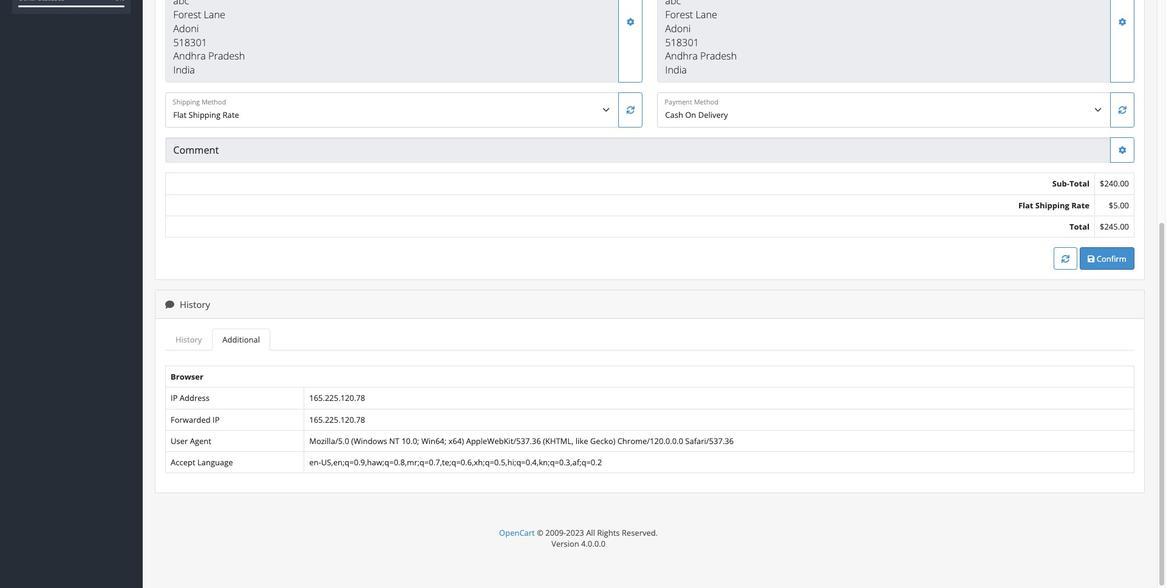 Task type: locate. For each thing, give the bounding box(es) containing it.
1 518301 from the left
[[173, 36, 207, 49]]

1 vertical spatial 165.225.120.78
[[309, 414, 365, 425]]

history
[[177, 298, 210, 310], [176, 334, 202, 345]]

comment image
[[165, 300, 174, 309]]

1 vertical spatial ip
[[213, 414, 220, 425]]

©
[[537, 528, 544, 538]]

history link
[[165, 329, 212, 351]]

browser
[[171, 371, 204, 382]]

mozilla/5.0 (windows nt 10.0; win64; x64) applewebkit/537.36 (khtml, like gecko) chrome/120.0.0.0 safari/537.36
[[309, 436, 734, 447]]

2 total from the top
[[1070, 221, 1090, 232]]

sync image
[[627, 107, 635, 114], [1119, 107, 1127, 114]]

1 forest from the left
[[173, 8, 201, 21]]

0 vertical spatial cog image
[[627, 18, 635, 26]]

opencart © 2009-2023 all rights reserved. version 4.0.0.0
[[499, 528, 658, 550]]

flat shipping rate
[[1019, 200, 1090, 211]]

reserved.
[[622, 528, 658, 538]]

history up browser
[[176, 334, 202, 345]]

total
[[1070, 178, 1090, 189], [1070, 221, 1090, 232]]

sub-total
[[1053, 178, 1090, 189]]

0 vertical spatial 165.225.120.78
[[309, 393, 365, 404]]

1 horizontal spatial ip
[[213, 414, 220, 425]]

165.225.120.78
[[309, 393, 365, 404], [309, 414, 365, 425]]

total up the rate
[[1070, 178, 1090, 189]]

pradesh
[[208, 49, 245, 63], [701, 49, 737, 63]]

win64;
[[422, 436, 447, 447]]

1 vertical spatial history
[[176, 334, 202, 345]]

0 vertical spatial ip
[[171, 393, 178, 404]]

1 horizontal spatial cog image
[[1119, 147, 1127, 155]]

save image
[[1088, 255, 1095, 263]]

x64)
[[449, 436, 464, 447]]

gecko)
[[591, 436, 616, 447]]

1 horizontal spatial andhra
[[666, 49, 698, 63]]

history right comment image at bottom
[[177, 298, 210, 310]]

0 horizontal spatial lane
[[204, 8, 225, 21]]

2023
[[566, 528, 585, 538]]

andhra for cog image on the top right of page
[[666, 49, 698, 63]]

india
[[173, 63, 195, 77], [666, 63, 687, 77]]

forwarded
[[171, 414, 211, 425]]

2 andhra from the left
[[666, 49, 698, 63]]

cog image
[[627, 18, 635, 26], [1119, 147, 1127, 155]]

1 horizontal spatial lane
[[696, 8, 718, 21]]

1 horizontal spatial india
[[666, 63, 687, 77]]

1 horizontal spatial 518301
[[666, 36, 699, 49]]

ip left address
[[171, 393, 178, 404]]

1 andhra from the left
[[173, 49, 206, 63]]

2 165.225.120.78 from the top
[[309, 414, 365, 425]]

0 vertical spatial total
[[1070, 178, 1090, 189]]

comment
[[173, 143, 219, 157]]

adoni
[[173, 22, 199, 35], [666, 22, 691, 35]]

0 horizontal spatial sync image
[[627, 107, 635, 114]]

forwarded ip
[[171, 414, 220, 425]]

1 vertical spatial cog image
[[1119, 147, 1127, 155]]

2 518301 from the left
[[666, 36, 699, 49]]

history inside 'link'
[[176, 334, 202, 345]]

0 horizontal spatial forest lane adoni 518301 andhra pradesh india
[[173, 8, 245, 77]]

1 lane from the left
[[204, 8, 225, 21]]

confirm
[[1095, 253, 1127, 264]]

0 horizontal spatial 518301
[[173, 36, 207, 49]]

lane
[[204, 8, 225, 21], [696, 8, 718, 21]]

en-us,en;q=0.9,haw;q=0.8,mr;q=0.7,te;q=0.6,xh;q=0.5,hi;q=0.4,kn;q=0.3,af;q=0.2
[[309, 457, 602, 468]]

address
[[180, 393, 210, 404]]

0 horizontal spatial andhra
[[173, 49, 206, 63]]

ip
[[171, 393, 178, 404], [213, 414, 220, 425]]

$5.00
[[1110, 200, 1130, 211]]

ip right forwarded
[[213, 414, 220, 425]]

version
[[552, 539, 580, 550]]

forest
[[173, 8, 201, 21], [666, 8, 694, 21]]

1 horizontal spatial sync image
[[1119, 107, 1127, 114]]

1 horizontal spatial forest lane adoni 518301 andhra pradesh india
[[666, 8, 737, 77]]

user
[[171, 436, 188, 447]]

opencart link
[[499, 528, 535, 538]]

2 adoni from the left
[[666, 22, 691, 35]]

safari/537.36
[[686, 436, 734, 447]]

1 horizontal spatial forest
[[666, 8, 694, 21]]

andhra
[[173, 49, 206, 63], [666, 49, 698, 63]]

165.225.120.78 for ip address
[[309, 393, 365, 404]]

1 total from the top
[[1070, 178, 1090, 189]]

language
[[197, 457, 233, 468]]

1 horizontal spatial pradesh
[[701, 49, 737, 63]]

0 horizontal spatial pradesh
[[208, 49, 245, 63]]

sub-
[[1053, 178, 1070, 189]]

165.225.120.78 for forwarded ip
[[309, 414, 365, 425]]

total down the rate
[[1070, 221, 1090, 232]]

0 horizontal spatial adoni
[[173, 22, 199, 35]]

518301
[[173, 36, 207, 49], [666, 36, 699, 49]]

forest lane adoni 518301 andhra pradesh india
[[173, 8, 245, 77], [666, 8, 737, 77]]

2 pradesh from the left
[[701, 49, 737, 63]]

2 india from the left
[[666, 63, 687, 77]]

0 horizontal spatial forest
[[173, 8, 201, 21]]

1 165.225.120.78 from the top
[[309, 393, 365, 404]]

0 horizontal spatial cog image
[[627, 18, 635, 26]]

0 horizontal spatial india
[[173, 63, 195, 77]]

1 horizontal spatial adoni
[[666, 22, 691, 35]]

1 vertical spatial total
[[1070, 221, 1090, 232]]

refresh image
[[1062, 255, 1070, 263]]

all
[[587, 528, 596, 538]]



Task type: describe. For each thing, give the bounding box(es) containing it.
2 forest lane adoni 518301 andhra pradesh india from the left
[[666, 8, 737, 77]]

accept language
[[171, 457, 233, 468]]

opencart
[[499, 528, 535, 538]]

nt
[[389, 436, 400, 447]]

1 sync image from the left
[[627, 107, 635, 114]]

shipping
[[1036, 200, 1070, 211]]

(khtml,
[[543, 436, 574, 447]]

additional link
[[212, 329, 270, 351]]

agent
[[190, 436, 211, 447]]

1 india from the left
[[173, 63, 195, 77]]

chrome/120.0.0.0
[[618, 436, 684, 447]]

rate
[[1072, 200, 1090, 211]]

0 vertical spatial history
[[177, 298, 210, 310]]

1 pradesh from the left
[[208, 49, 245, 63]]

ip address
[[171, 393, 210, 404]]

$245.00
[[1101, 221, 1130, 232]]

cog image
[[1119, 18, 1127, 26]]

mozilla/5.0
[[309, 436, 349, 447]]

like
[[576, 436, 589, 447]]

rights
[[598, 528, 620, 538]]

andhra for cog icon for forest lane
[[173, 49, 206, 63]]

flat
[[1019, 200, 1034, 211]]

2 sync image from the left
[[1119, 107, 1127, 114]]

4.0.0.0
[[582, 539, 606, 550]]

0 horizontal spatial ip
[[171, 393, 178, 404]]

(windows
[[351, 436, 387, 447]]

10.0;
[[402, 436, 420, 447]]

accept
[[171, 457, 195, 468]]

cog image for forest lane
[[627, 18, 635, 26]]

user agent
[[171, 436, 211, 447]]

1 forest lane adoni 518301 andhra pradesh india from the left
[[173, 8, 245, 77]]

1 adoni from the left
[[173, 22, 199, 35]]

2 lane from the left
[[696, 8, 718, 21]]

confirm button
[[1080, 247, 1135, 270]]

en-
[[309, 457, 321, 468]]

2 forest from the left
[[666, 8, 694, 21]]

cog image for comment
[[1119, 147, 1127, 155]]

2009-
[[546, 528, 566, 538]]

us,en;q=0.9,haw;q=0.8,mr;q=0.7,te;q=0.6,xh;q=0.5,hi;q=0.4,kn;q=0.3,af;q=0.2
[[321, 457, 602, 468]]

applewebkit/537.36
[[466, 436, 541, 447]]

additional
[[223, 334, 260, 345]]

$240.00
[[1101, 178, 1130, 189]]



Task type: vqa. For each thing, say whether or not it's contained in the screenshot.
top Total
yes



